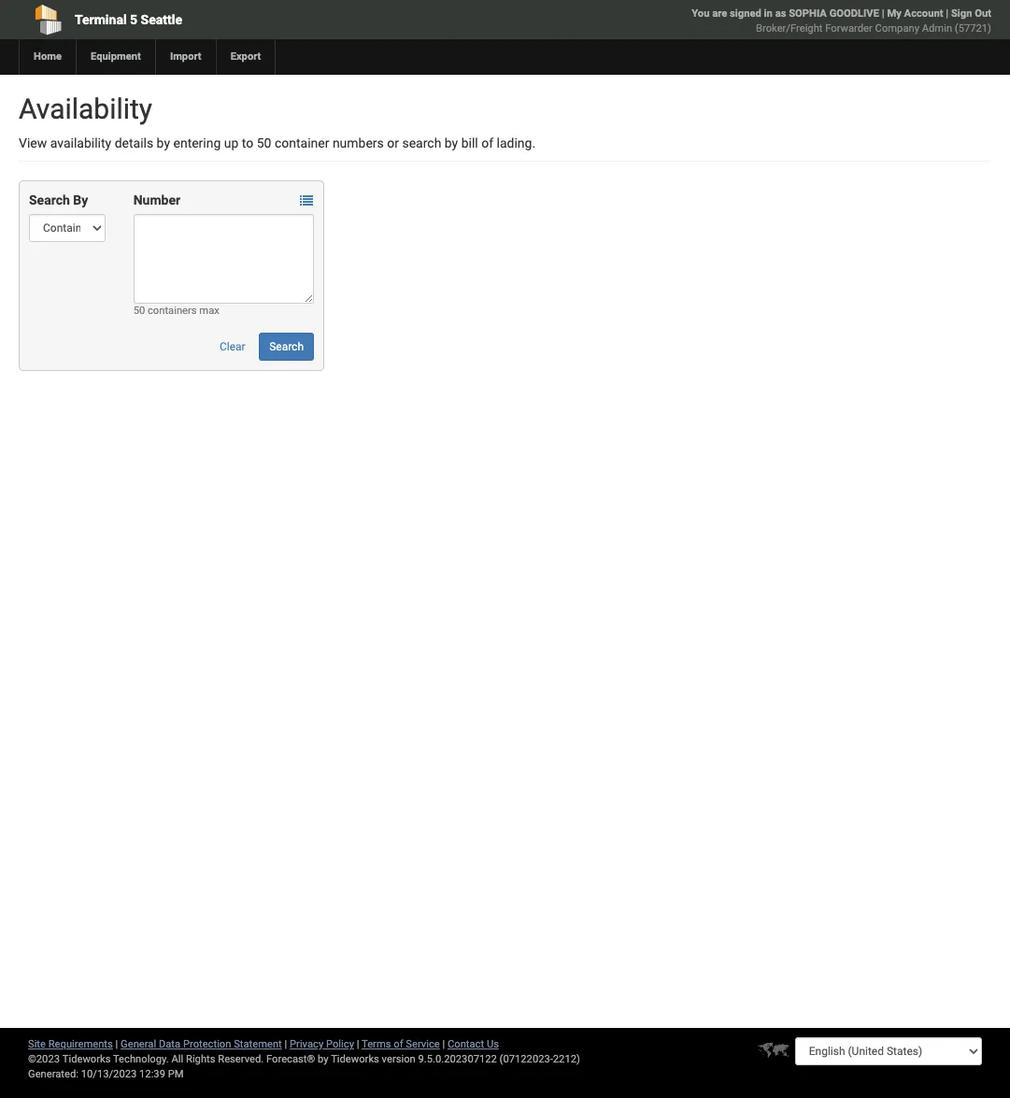 Task type: locate. For each thing, give the bounding box(es) containing it.
number
[[133, 193, 180, 208]]

1 vertical spatial of
[[394, 1039, 403, 1051]]

0 vertical spatial search
[[29, 193, 70, 208]]

1 horizontal spatial search
[[269, 340, 304, 353]]

site requirements | general data protection statement | privacy policy | terms of service | contact us ©2023 tideworks technology. all rights reserved. forecast® by tideworks version 9.5.0.202307122 (07122023-2212) generated: 10/13/2023 12:39 pm
[[28, 1039, 580, 1081]]

search
[[29, 193, 70, 208], [269, 340, 304, 353]]

of right bill
[[482, 136, 494, 150]]

contact us link
[[448, 1039, 499, 1051]]

admin
[[922, 22, 953, 35]]

1 vertical spatial 50
[[133, 305, 145, 317]]

export link
[[216, 39, 275, 75]]

import
[[170, 50, 202, 63]]

by down privacy policy link at bottom left
[[318, 1053, 329, 1066]]

show list image
[[300, 195, 313, 208]]

us
[[487, 1039, 499, 1051]]

site
[[28, 1039, 46, 1051]]

0 horizontal spatial of
[[394, 1039, 403, 1051]]

Number text field
[[133, 214, 314, 304]]

general data protection statement link
[[121, 1039, 282, 1051]]

| left sign
[[946, 7, 949, 20]]

9.5.0.202307122
[[418, 1053, 497, 1066]]

50
[[257, 136, 272, 150], [133, 305, 145, 317]]

you are signed in as sophia goodlive | my account | sign out broker/freight forwarder company admin (57721)
[[692, 7, 992, 35]]

10/13/2023
[[81, 1068, 137, 1081]]

1 horizontal spatial by
[[318, 1053, 329, 1066]]

by left bill
[[445, 136, 458, 150]]

search button
[[259, 333, 314, 361]]

import link
[[155, 39, 216, 75]]

12:39
[[139, 1068, 165, 1081]]

view availability details by entering up to 50 container numbers or search by bill of lading.
[[19, 136, 536, 150]]

| left general
[[116, 1039, 118, 1051]]

sign out link
[[951, 7, 992, 20]]

bill
[[461, 136, 478, 150]]

sophia
[[789, 7, 827, 20]]

terminal 5 seattle link
[[19, 0, 408, 39]]

tideworks
[[331, 1053, 379, 1066]]

home
[[34, 50, 62, 63]]

account
[[904, 7, 944, 20]]

availability
[[50, 136, 111, 150]]

1 horizontal spatial 50
[[257, 136, 272, 150]]

data
[[159, 1039, 181, 1051]]

of up version
[[394, 1039, 403, 1051]]

by
[[157, 136, 170, 150], [445, 136, 458, 150], [318, 1053, 329, 1066]]

to
[[242, 136, 254, 150]]

sign
[[951, 7, 973, 20]]

search left by
[[29, 193, 70, 208]]

privacy policy link
[[290, 1039, 354, 1051]]

of
[[482, 136, 494, 150], [394, 1039, 403, 1051]]

50 left containers
[[133, 305, 145, 317]]

or
[[387, 136, 399, 150]]

50 containers max
[[133, 305, 220, 317]]

by right details
[[157, 136, 170, 150]]

search inside button
[[269, 340, 304, 353]]

0 horizontal spatial search
[[29, 193, 70, 208]]

entering
[[173, 136, 221, 150]]

terminal 5 seattle
[[75, 12, 182, 27]]

5
[[130, 12, 138, 27]]

details
[[115, 136, 153, 150]]

1 horizontal spatial of
[[482, 136, 494, 150]]

rights
[[186, 1053, 215, 1066]]

out
[[975, 7, 992, 20]]

privacy
[[290, 1039, 324, 1051]]

1 vertical spatial search
[[269, 340, 304, 353]]

50 right to
[[257, 136, 272, 150]]

container
[[275, 136, 329, 150]]

search right clear button at the top left of page
[[269, 340, 304, 353]]

search for search
[[269, 340, 304, 353]]

as
[[775, 7, 787, 20]]

max
[[199, 305, 220, 317]]

|
[[882, 7, 885, 20], [946, 7, 949, 20], [116, 1039, 118, 1051], [285, 1039, 287, 1051], [357, 1039, 359, 1051], [443, 1039, 445, 1051]]

protection
[[183, 1039, 231, 1051]]

broker/freight
[[756, 22, 823, 35]]

in
[[764, 7, 773, 20]]

search
[[402, 136, 442, 150]]

export
[[231, 50, 261, 63]]



Task type: describe. For each thing, give the bounding box(es) containing it.
0 vertical spatial of
[[482, 136, 494, 150]]

search by
[[29, 193, 88, 208]]

terms of service link
[[362, 1039, 440, 1051]]

all
[[171, 1053, 183, 1066]]

0 vertical spatial 50
[[257, 136, 272, 150]]

(57721)
[[955, 22, 992, 35]]

by
[[73, 193, 88, 208]]

by inside the site requirements | general data protection statement | privacy policy | terms of service | contact us ©2023 tideworks technology. all rights reserved. forecast® by tideworks version 9.5.0.202307122 (07122023-2212) generated: 10/13/2023 12:39 pm
[[318, 1053, 329, 1066]]

equipment link
[[76, 39, 155, 75]]

availability
[[19, 93, 152, 125]]

company
[[875, 22, 920, 35]]

requirements
[[48, 1039, 113, 1051]]

containers
[[148, 305, 197, 317]]

service
[[406, 1039, 440, 1051]]

equipment
[[91, 50, 141, 63]]

forwarder
[[826, 22, 873, 35]]

statement
[[234, 1039, 282, 1051]]

| up forecast® at the left bottom
[[285, 1039, 287, 1051]]

general
[[121, 1039, 156, 1051]]

2 horizontal spatial by
[[445, 136, 458, 150]]

| up tideworks at the left bottom of page
[[357, 1039, 359, 1051]]

pm
[[168, 1068, 184, 1081]]

reserved.
[[218, 1053, 264, 1066]]

policy
[[326, 1039, 354, 1051]]

2212)
[[553, 1053, 580, 1066]]

site requirements link
[[28, 1039, 113, 1051]]

generated:
[[28, 1068, 78, 1081]]

| up 9.5.0.202307122 at the left bottom of the page
[[443, 1039, 445, 1051]]

are
[[712, 7, 727, 20]]

my account link
[[887, 7, 944, 20]]

(07122023-
[[500, 1053, 553, 1066]]

terms
[[362, 1039, 391, 1051]]

technology.
[[113, 1053, 169, 1066]]

view
[[19, 136, 47, 150]]

clear button
[[209, 333, 256, 361]]

seattle
[[141, 12, 182, 27]]

search for search by
[[29, 193, 70, 208]]

terminal
[[75, 12, 127, 27]]

| left my
[[882, 7, 885, 20]]

0 horizontal spatial 50
[[133, 305, 145, 317]]

forecast®
[[266, 1053, 315, 1066]]

0 horizontal spatial by
[[157, 136, 170, 150]]

contact
[[448, 1039, 484, 1051]]

my
[[887, 7, 902, 20]]

goodlive
[[830, 7, 880, 20]]

you
[[692, 7, 710, 20]]

lading.
[[497, 136, 536, 150]]

©2023 tideworks
[[28, 1053, 111, 1066]]

of inside the site requirements | general data protection statement | privacy policy | terms of service | contact us ©2023 tideworks technology. all rights reserved. forecast® by tideworks version 9.5.0.202307122 (07122023-2212) generated: 10/13/2023 12:39 pm
[[394, 1039, 403, 1051]]

home link
[[19, 39, 76, 75]]

signed
[[730, 7, 762, 20]]

numbers
[[333, 136, 384, 150]]

up
[[224, 136, 239, 150]]

clear
[[220, 340, 246, 353]]

version
[[382, 1053, 416, 1066]]



Task type: vqa. For each thing, say whether or not it's contained in the screenshot.
third 'January' from the bottom of the page
no



